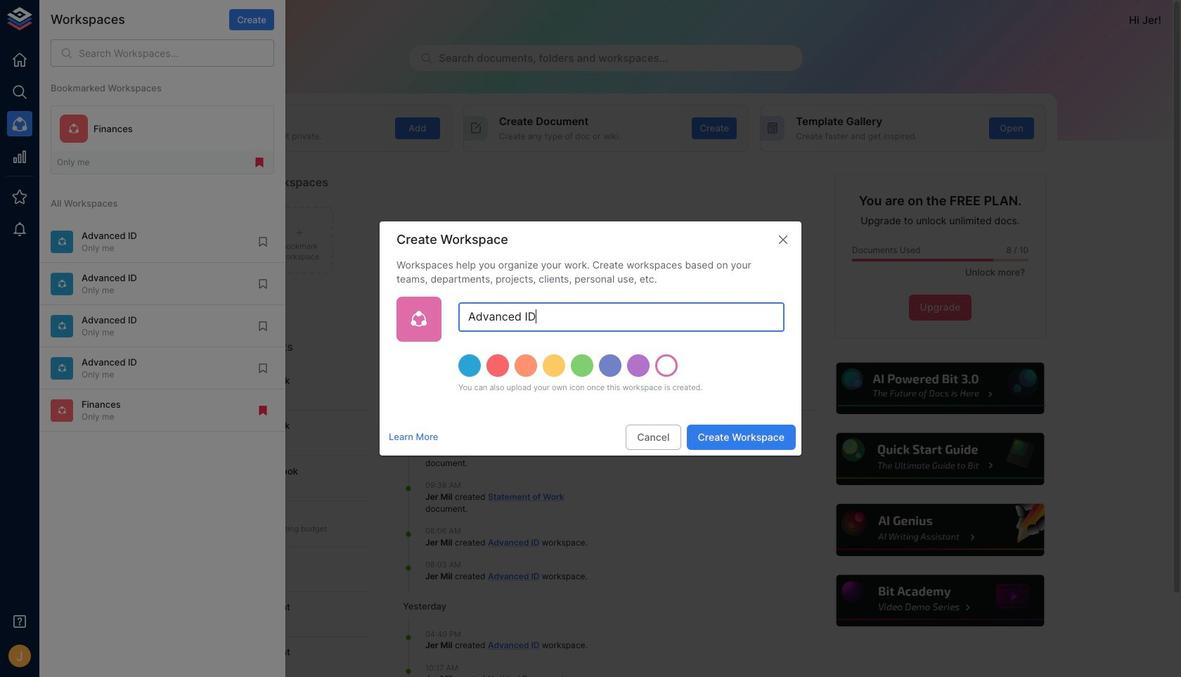 Task type: describe. For each thing, give the bounding box(es) containing it.
3 help image from the top
[[835, 502, 1047, 558]]

remove bookmark image
[[257, 404, 269, 417]]

bookmark image
[[257, 320, 269, 333]]

1 bookmark image from the top
[[257, 236, 269, 248]]

2 bookmark image from the top
[[257, 278, 269, 290]]

2 help image from the top
[[835, 432, 1047, 487]]



Task type: locate. For each thing, give the bounding box(es) containing it.
0 vertical spatial bookmark image
[[257, 236, 269, 248]]

1 vertical spatial bookmark image
[[257, 278, 269, 290]]

dialog
[[380, 222, 802, 456]]

help image
[[835, 361, 1047, 416], [835, 432, 1047, 487], [835, 502, 1047, 558], [835, 573, 1047, 629]]

Marketing Team, Project X, Personal, etc. text field
[[459, 303, 785, 332]]

3 bookmark image from the top
[[257, 362, 269, 375]]

1 help image from the top
[[835, 361, 1047, 416]]

4 help image from the top
[[835, 573, 1047, 629]]

bookmark image
[[257, 236, 269, 248], [257, 278, 269, 290], [257, 362, 269, 375]]

remove bookmark image
[[253, 156, 266, 169]]

Search Workspaces... text field
[[79, 39, 274, 67]]

2 vertical spatial bookmark image
[[257, 362, 269, 375]]



